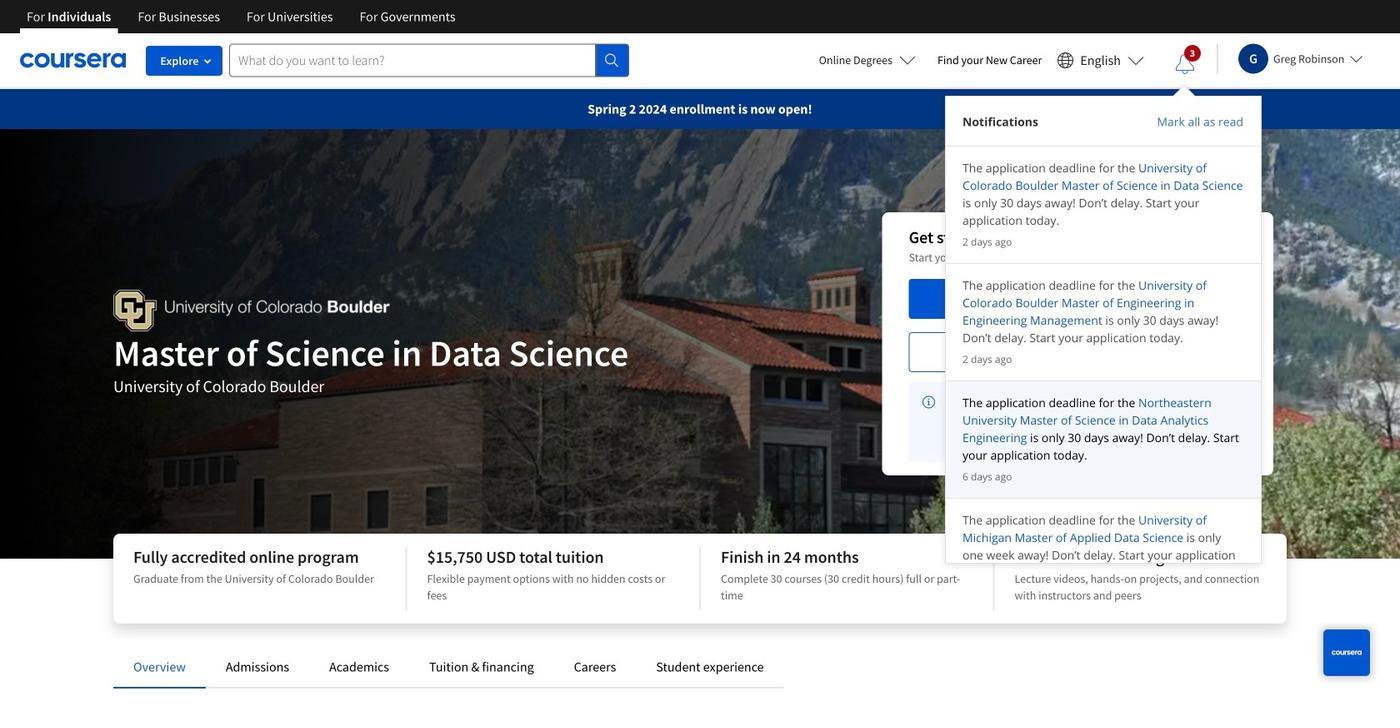 Task type: vqa. For each thing, say whether or not it's contained in the screenshot.
The Manage
no



Task type: describe. For each thing, give the bounding box(es) containing it.
What do you want to learn? text field
[[229, 44, 596, 77]]



Task type: locate. For each thing, give the bounding box(es) containing it.
coursera image
[[20, 47, 126, 74]]

banner navigation
[[13, 0, 469, 33]]

None search field
[[229, 44, 629, 77]]

university of colorado boulder logo image
[[113, 290, 390, 332]]



